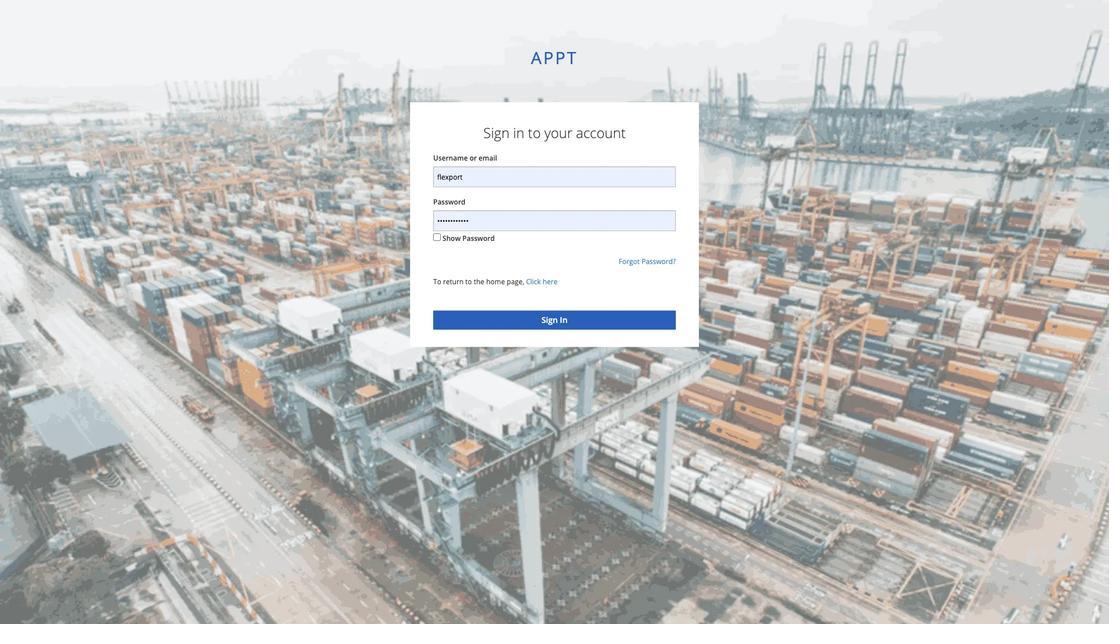 Task type: locate. For each thing, give the bounding box(es) containing it.
0 horizontal spatial to
[[466, 277, 472, 287]]

1 vertical spatial to
[[466, 277, 472, 287]]

forgot
[[619, 257, 640, 266]]

to for the
[[466, 277, 472, 287]]

1 horizontal spatial to
[[528, 123, 541, 142]]

click here link
[[526, 277, 558, 287]]

appt
[[531, 46, 578, 69]]

None submit
[[434, 311, 676, 330]]

show password
[[443, 234, 495, 243]]

username
[[434, 153, 468, 163]]

password up show
[[434, 197, 466, 206]]

password right show
[[463, 234, 495, 243]]

forgot password?
[[619, 257, 676, 266]]

email
[[479, 153, 497, 163]]

here
[[543, 277, 558, 287]]

password
[[434, 197, 466, 206], [463, 234, 495, 243]]

0 vertical spatial to
[[528, 123, 541, 142]]

0 vertical spatial password
[[434, 197, 466, 206]]

Username or email text field
[[434, 167, 676, 187]]

to left the
[[466, 277, 472, 287]]

to right the in
[[528, 123, 541, 142]]

the
[[474, 277, 485, 287]]

forgot password? link
[[619, 257, 676, 266]]

to
[[528, 123, 541, 142], [466, 277, 472, 287]]



Task type: describe. For each thing, give the bounding box(es) containing it.
to for your
[[528, 123, 541, 142]]

in
[[513, 123, 525, 142]]

page,
[[507, 277, 525, 287]]

or
[[470, 153, 477, 163]]

to return to the home page, click here
[[434, 277, 558, 287]]

home
[[487, 277, 505, 287]]

Show Password checkbox
[[434, 234, 441, 241]]

sign
[[484, 123, 510, 142]]

username or email
[[434, 153, 497, 163]]

1 vertical spatial password
[[463, 234, 495, 243]]

show
[[443, 234, 461, 243]]

account
[[576, 123, 626, 142]]

click
[[526, 277, 541, 287]]

sign in to your account
[[484, 123, 626, 142]]

return
[[443, 277, 464, 287]]

Password password field
[[434, 211, 676, 231]]

password?
[[642, 257, 676, 266]]

to
[[434, 277, 442, 287]]

your
[[545, 123, 573, 142]]



